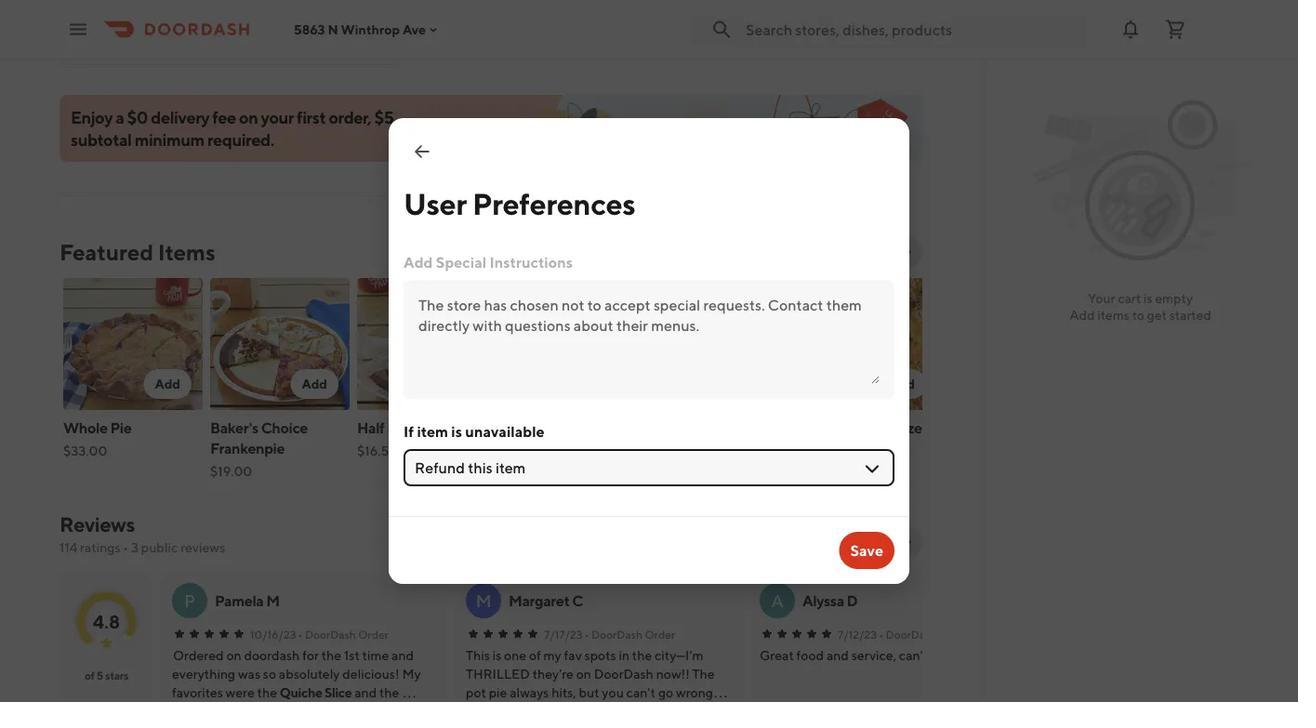 Task type: vqa. For each thing, say whether or not it's contained in the screenshot.
Click to add this store to your saved list icon corresponding to &
no



Task type: locate. For each thing, give the bounding box(es) containing it.
1 horizontal spatial add button
[[291, 369, 339, 399]]

add button for choice
[[291, 369, 339, 399]]

1 horizontal spatial fee
[[212, 107, 236, 127]]

started
[[1170, 307, 1212, 323]]

next button of carousel image
[[901, 245, 915, 260]]

2 horizontal spatial doordash
[[886, 628, 937, 641]]

0 horizontal spatial order
[[358, 628, 389, 641]]

0 horizontal spatial save
[[686, 13, 715, 28]]

add special instructions
[[404, 254, 573, 271]]

pot pie family sized image
[[651, 278, 791, 410]]

2 pie from the left
[[387, 419, 409, 437]]

m up the 10/16/23
[[266, 592, 280, 610]]

0 horizontal spatial min
[[788, 22, 806, 35]]

• for p
[[298, 628, 303, 641]]

is right cart
[[1144, 291, 1153, 306]]

1 horizontal spatial save
[[851, 542, 884, 560]]

1 $42.00 from the left
[[651, 443, 696, 459]]

featured items
[[60, 239, 216, 265]]

half
[[357, 419, 385, 437]]

min for 40 min
[[788, 22, 806, 35]]

add button
[[144, 369, 192, 399], [291, 369, 339, 399], [879, 369, 927, 399]]

save left next icon
[[851, 542, 884, 560]]

1 horizontal spatial min
[[877, 22, 896, 35]]

items
[[1098, 307, 1130, 323]]

quiche inside quiche family sized $42.00
[[798, 419, 847, 437]]

quiche left family
[[798, 419, 847, 437]]

delivery up minimum
[[151, 107, 209, 127]]

2 add button from the left
[[291, 369, 339, 399]]

winthrop
[[341, 22, 400, 37]]

1 horizontal spatial • doordash order
[[585, 628, 676, 641]]

0 vertical spatial is
[[1144, 291, 1153, 306]]

2 order from the left
[[645, 628, 676, 641]]

0 horizontal spatial save button
[[649, 2, 726, 40]]

delivery up expanded at the top
[[115, 10, 162, 26]]

ave
[[403, 22, 426, 37]]

alyssa d
[[803, 592, 858, 610]]

$16.50
[[357, 443, 398, 459]]

0 horizontal spatial • doordash order
[[298, 628, 389, 641]]

frankenpie
[[210, 440, 285, 457]]

0 horizontal spatial doordash
[[305, 628, 356, 641]]

your cart is empty add items to get started
[[1070, 291, 1212, 323]]

choice
[[261, 419, 308, 437]]

min right 15
[[877, 22, 896, 35]]

n
[[328, 22, 338, 37]]

featured
[[60, 239, 154, 265]]

open menu image
[[67, 18, 89, 40]]

2 horizontal spatial pie
[[530, 419, 552, 437]]

•
[[278, 43, 283, 59], [123, 540, 129, 555], [298, 628, 303, 641], [585, 628, 590, 641], [879, 628, 884, 641]]

0 horizontal spatial m
[[266, 592, 280, 610]]

7/17/23
[[544, 628, 583, 641]]

7/12/23
[[838, 628, 877, 641]]

featured items heading
[[60, 237, 216, 267]]

quiche left slice
[[280, 685, 322, 701]]

$42.00 inside quiche family sized $42.00
[[798, 443, 843, 459]]

is right 'item'
[[452, 423, 462, 441]]

1 vertical spatial is
[[452, 423, 462, 441]]

• doordash order up slice
[[298, 628, 389, 641]]

is for unavailable
[[452, 423, 462, 441]]

cart
[[1118, 291, 1142, 306]]

add
[[404, 254, 433, 271], [1070, 307, 1095, 323], [155, 376, 180, 392], [302, 376, 327, 392], [890, 376, 915, 392]]

0 horizontal spatial fee
[[165, 10, 184, 26]]

1 vertical spatial fee
[[212, 107, 236, 127]]

expanded range delivery • 5.2 mi
[[122, 43, 322, 59]]

1 min from the left
[[788, 22, 806, 35]]

fee up expanded at the top
[[165, 10, 184, 26]]

10/16/23
[[250, 628, 296, 641]]

0 items, open order cart image
[[1165, 18, 1187, 40]]

doordash right the 10/16/23
[[305, 628, 356, 641]]

quiche slice button
[[280, 684, 352, 702]]

114
[[60, 540, 78, 555]]

0 horizontal spatial $42.00
[[651, 443, 696, 459]]

2 doordash from the left
[[592, 628, 643, 641]]

pie right whole on the left
[[110, 419, 132, 437]]

1 horizontal spatial m
[[476, 591, 492, 611]]

delivery inside enjoy a $0 delivery fee on your first order, $5 subtotal minimum required.
[[151, 107, 209, 127]]

user preferences
[[404, 186, 636, 221]]

pie right pot
[[530, 419, 552, 437]]

1 vertical spatial save button
[[840, 532, 895, 569]]

save button left next icon
[[840, 532, 895, 569]]

to
[[1133, 307, 1145, 323]]

3 add button from the left
[[879, 369, 927, 399]]

0 horizontal spatial quiche
[[280, 685, 322, 701]]

quiche inside quiche slice button
[[280, 685, 322, 701]]

1 order from the left
[[358, 628, 389, 641]]

save
[[686, 13, 715, 28], [851, 542, 884, 560]]

$0
[[127, 107, 148, 127]]

1 horizontal spatial quiche
[[798, 419, 847, 437]]

delivery fee
[[115, 10, 184, 26]]

half pie $16.50
[[357, 419, 409, 459]]

order methods option group
[[741, 2, 923, 40]]

5863
[[294, 22, 325, 37]]

instructions
[[490, 254, 573, 271]]

baker's choice frankenpie $19.00
[[210, 419, 308, 479]]

d
[[847, 592, 858, 610]]

pie inside whole pie $33.00
[[110, 419, 132, 437]]

is
[[1144, 291, 1153, 306], [452, 423, 462, 441]]

subtotal
[[71, 129, 132, 149]]

delivery
[[226, 43, 275, 59]]

1 horizontal spatial order
[[645, 628, 676, 641]]

doordash right 7/17/23 on the left bottom
[[592, 628, 643, 641]]

time
[[321, 10, 347, 25]]

3
[[131, 540, 139, 555]]

save button left 40
[[649, 2, 726, 40]]

• for a
[[879, 628, 884, 641]]

whole
[[63, 419, 108, 437]]

on
[[239, 107, 258, 127]]

slice
[[325, 685, 352, 701]]

min for 15 min
[[877, 22, 896, 35]]

• inside reviews 114 ratings • 3 public reviews
[[123, 540, 129, 555]]

pie
[[110, 419, 132, 437], [387, 419, 409, 437], [530, 419, 552, 437]]

2 • doordash order from the left
[[585, 628, 676, 641]]

• doordash order
[[298, 628, 389, 641], [585, 628, 676, 641]]

a
[[772, 591, 784, 611]]

pie inside pot pie $12.00
[[530, 419, 552, 437]]

1 horizontal spatial doordash
[[592, 628, 643, 641]]

add for whole pie
[[155, 376, 180, 392]]

pie for whole pie
[[110, 419, 132, 437]]

save left 40
[[686, 13, 715, 28]]

• for m
[[585, 628, 590, 641]]

whole pie $33.00
[[63, 419, 132, 459]]

0 vertical spatial save button
[[649, 2, 726, 40]]

m left margaret at the bottom left of page
[[476, 591, 492, 611]]

1 horizontal spatial pie
[[387, 419, 409, 437]]

15 min radio
[[825, 2, 923, 40]]

first
[[297, 107, 326, 127]]

3 doordash from the left
[[886, 628, 937, 641]]

1 horizontal spatial save button
[[840, 532, 895, 569]]

• doordash order right 7/17/23 on the left bottom
[[585, 628, 676, 641]]

• right 7/17/23 on the left bottom
[[585, 628, 590, 641]]

pot
[[504, 419, 528, 437]]

add for baker's choice frankenpie
[[302, 376, 327, 392]]

0 vertical spatial save
[[686, 13, 715, 28]]

• left 3
[[123, 540, 129, 555]]

add inside your cart is empty add items to get started
[[1070, 307, 1095, 323]]

delivery up 5.2
[[271, 10, 318, 25]]

order for m
[[645, 628, 676, 641]]

0 vertical spatial quiche
[[798, 419, 847, 437]]

0 horizontal spatial is
[[452, 423, 462, 441]]

1 add button from the left
[[144, 369, 192, 399]]

fee left on
[[212, 107, 236, 127]]

• right 7/12/23
[[879, 628, 884, 641]]

1 vertical spatial save
[[851, 542, 884, 560]]

2 horizontal spatial add button
[[879, 369, 927, 399]]

2 $42.00 from the left
[[798, 443, 843, 459]]

3 pie from the left
[[530, 419, 552, 437]]

m
[[476, 591, 492, 611], [266, 592, 280, 610]]

1 doordash from the left
[[305, 628, 356, 641]]

if
[[404, 423, 414, 441]]

0 horizontal spatial add button
[[144, 369, 192, 399]]

min
[[788, 22, 806, 35], [877, 22, 896, 35]]

1 horizontal spatial $42.00
[[798, 443, 843, 459]]

add button for pie
[[144, 369, 192, 399]]

5
[[97, 669, 103, 682]]

is inside your cart is empty add items to get started
[[1144, 291, 1153, 306]]

• right the 10/16/23
[[298, 628, 303, 641]]

doordash for a
[[886, 628, 937, 641]]

of
[[85, 669, 95, 682]]

a
[[116, 107, 124, 127]]

baker's
[[210, 419, 258, 437]]

quiche
[[798, 419, 847, 437], [280, 685, 322, 701]]

0 horizontal spatial pie
[[110, 419, 132, 437]]

pie inside half pie $16.50
[[387, 419, 409, 437]]

is inside the "user preferences" dialog
[[452, 423, 462, 441]]

2 min from the left
[[877, 22, 896, 35]]

1 vertical spatial quiche
[[280, 685, 322, 701]]

fee
[[165, 10, 184, 26], [212, 107, 236, 127]]

min right 40
[[788, 22, 806, 35]]

doordash left review
[[886, 628, 937, 641]]

$19.00
[[210, 464, 252, 479]]

quiche for slice
[[280, 685, 322, 701]]

delivery
[[271, 10, 318, 25], [115, 10, 162, 26], [151, 107, 209, 127]]

pie for half pie
[[387, 419, 409, 437]]

pie right half
[[387, 419, 409, 437]]

unavailable
[[465, 423, 545, 441]]

fee inside enjoy a $0 delivery fee on your first order, $5 subtotal minimum required.
[[212, 107, 236, 127]]

order
[[358, 628, 389, 641], [645, 628, 676, 641]]

save button
[[649, 2, 726, 40], [840, 532, 895, 569]]

1 horizontal spatial is
[[1144, 291, 1153, 306]]

0 vertical spatial fee
[[165, 10, 184, 26]]

1 • doordash order from the left
[[298, 628, 389, 641]]

1 pie from the left
[[110, 419, 132, 437]]



Task type: describe. For each thing, give the bounding box(es) containing it.
minimum
[[135, 129, 204, 149]]

quiche slice
[[280, 685, 352, 701]]

Add Special Instructions text field
[[419, 295, 880, 384]]

your
[[1089, 291, 1116, 306]]

next image
[[901, 535, 915, 550]]

4.8
[[93, 611, 120, 633]]

save inside the "user preferences" dialog
[[851, 542, 884, 560]]

user preferences dialog
[[389, 118, 910, 584]]

half pie image
[[357, 278, 497, 410]]

5.2
[[286, 43, 304, 59]]

40
[[771, 22, 785, 35]]

ratings
[[80, 540, 120, 555]]

add inside the "user preferences" dialog
[[404, 254, 433, 271]]

15 min
[[863, 22, 896, 35]]

sized
[[895, 419, 931, 437]]

$42.00 inside button
[[651, 443, 696, 459]]

pot pie image
[[504, 278, 644, 410]]

40 min
[[771, 22, 806, 35]]

previous image
[[863, 535, 878, 550]]

margaret
[[509, 592, 570, 610]]

quiche family sized image
[[798, 278, 938, 410]]

$33.00
[[63, 443, 107, 459]]

$5
[[374, 107, 394, 127]]

• doordash review
[[879, 628, 977, 641]]

5863 n winthrop ave
[[294, 22, 426, 37]]

stars
[[105, 669, 128, 682]]

whole pie image
[[63, 278, 203, 410]]

c
[[572, 592, 583, 610]]

40 min radio
[[741, 2, 836, 40]]

notification bell image
[[1120, 18, 1142, 40]]

margaret c
[[509, 592, 583, 610]]

get
[[1148, 307, 1167, 323]]

delivery time
[[271, 10, 347, 25]]

your
[[261, 107, 294, 127]]

• left 5.2
[[278, 43, 283, 59]]

5863 n winthrop ave button
[[294, 22, 441, 37]]

order,
[[329, 107, 371, 127]]

pamela
[[215, 592, 264, 610]]

is for empty
[[1144, 291, 1153, 306]]

save button inside the "user preferences" dialog
[[840, 532, 895, 569]]

enjoy a $0 delivery fee on your first order, $5 subtotal minimum required.
[[71, 107, 394, 149]]

• doordash order for p
[[298, 628, 389, 641]]

user
[[404, 186, 467, 221]]

preferences
[[472, 186, 636, 221]]

alyssa
[[803, 592, 845, 610]]

public
[[141, 540, 178, 555]]

reviews
[[60, 513, 135, 537]]

items
[[158, 239, 216, 265]]

review
[[940, 628, 977, 641]]

doordash for p
[[305, 628, 356, 641]]

expanded
[[122, 43, 183, 59]]

reviews link
[[60, 513, 135, 537]]

doordash for m
[[592, 628, 643, 641]]

of 5 stars
[[85, 669, 128, 682]]

delivery for delivery time
[[271, 10, 318, 25]]

empty
[[1156, 291, 1194, 306]]

reviews
[[181, 540, 225, 555]]

add for quiche family sized
[[890, 376, 915, 392]]

$12.00
[[504, 443, 546, 459]]

add button for family
[[879, 369, 927, 399]]

reviews 114 ratings • 3 public reviews
[[60, 513, 225, 555]]

special
[[436, 254, 487, 271]]

range
[[185, 43, 224, 59]]

back image
[[411, 140, 434, 163]]

mi
[[307, 43, 322, 59]]

pie for pot pie
[[530, 419, 552, 437]]

baker's choice frankenpie image
[[210, 278, 350, 410]]

• doordash order for m
[[585, 628, 676, 641]]

p
[[184, 591, 195, 611]]

quiche family sized $42.00
[[798, 419, 931, 459]]

15
[[863, 22, 875, 35]]

if item is unavailable
[[404, 423, 545, 441]]

required.
[[207, 129, 274, 149]]

enjoy
[[71, 107, 113, 127]]

expanded range delivery • 5.2 mi image
[[380, 44, 394, 59]]

pamela m
[[215, 592, 280, 610]]

family
[[849, 419, 893, 437]]

item
[[417, 423, 448, 441]]

delivery for delivery fee
[[115, 10, 162, 26]]

pot pie $12.00
[[504, 419, 552, 459]]

order for p
[[358, 628, 389, 641]]

$42.00 button
[[648, 274, 794, 472]]

quiche for family
[[798, 419, 847, 437]]



